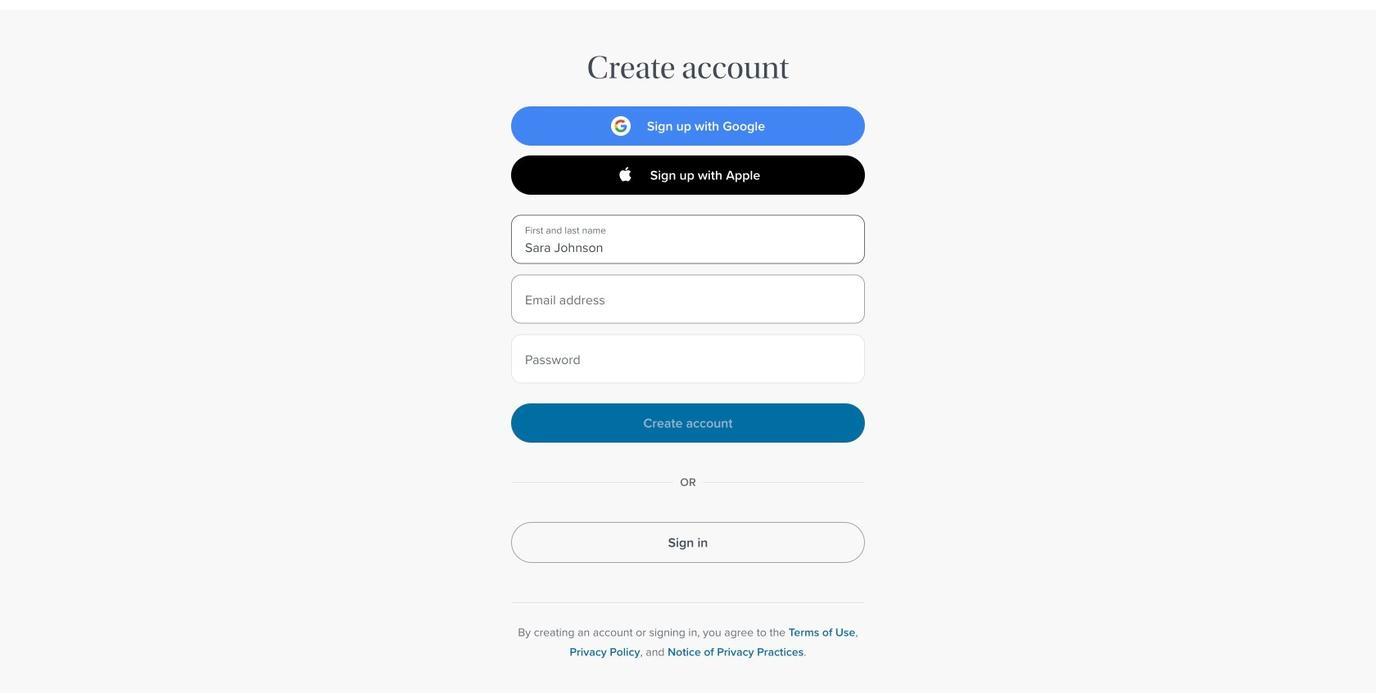 Task type: locate. For each thing, give the bounding box(es) containing it.
First and last name text field
[[525, 239, 851, 257]]

Email address email field
[[525, 299, 851, 317]]



Task type: describe. For each thing, give the bounding box(es) containing it.
Password password field
[[523, 356, 813, 374]]

navigation element
[[0, 0, 1376, 10]]



Task type: vqa. For each thing, say whether or not it's contained in the screenshot.
Navigation element
yes



